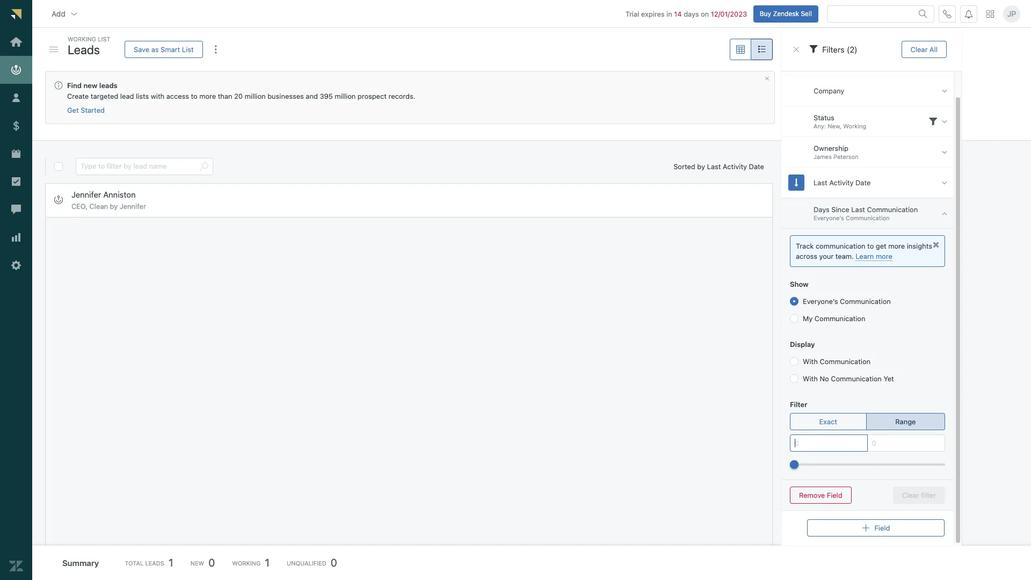Task type: locate. For each thing, give the bounding box(es) containing it.
communication down with communication
[[831, 375, 882, 383]]

in
[[667, 9, 673, 18]]

angle down image down clear all button in the top right of the page
[[942, 86, 948, 95]]

get
[[67, 106, 79, 115]]

new,
[[828, 123, 842, 130]]

angle down image
[[942, 86, 948, 95], [942, 117, 948, 126], [942, 147, 948, 157]]

with no communication yet
[[803, 375, 895, 383]]

days since last communication everyone's communication
[[814, 205, 918, 222]]

list right 'smart'
[[182, 45, 194, 53]]

1 left unqualified
[[265, 557, 270, 569]]

list
[[98, 35, 110, 42], [182, 45, 194, 53]]

0 vertical spatial with
[[803, 357, 818, 366]]

learn more
[[856, 252, 893, 260]]

1 horizontal spatial list
[[182, 45, 194, 53]]

14
[[675, 9, 682, 18]]

2 vertical spatial last
[[852, 205, 866, 214]]

more down get on the right top
[[876, 252, 893, 260]]

list inside working list leads
[[98, 35, 110, 42]]

leads
[[99, 81, 118, 90]]

0 vertical spatial more
[[199, 92, 216, 100]]

find new leads create targeted lead lists with access to more than 20 million businesses and 395 million prospect records.
[[67, 81, 416, 100]]

million right 20
[[245, 92, 266, 100]]

remove image
[[933, 240, 940, 249]]

1 horizontal spatial 1
[[265, 557, 270, 569]]

0 horizontal spatial last
[[707, 162, 721, 171]]

remove field button
[[790, 487, 852, 504]]

jp button
[[1004, 5, 1021, 22]]

last right long arrow down icon
[[814, 178, 828, 187]]

2 vertical spatial more
[[876, 252, 893, 260]]

field right the remove
[[827, 491, 843, 500]]

to
[[191, 92, 198, 100], [868, 242, 874, 250]]

2 horizontal spatial last
[[852, 205, 866, 214]]

activity right sorted
[[723, 162, 747, 171]]

2 vertical spatial working
[[232, 560, 261, 567]]

field
[[827, 491, 843, 500], [875, 524, 891, 532]]

unqualified 0
[[287, 557, 337, 569]]

1 million from the left
[[245, 92, 266, 100]]

to inside track communication to get more insights across your team.
[[868, 242, 874, 250]]

0 vertical spatial leads
[[68, 42, 100, 57]]

save
[[134, 45, 149, 53]]

1 horizontal spatial last
[[814, 178, 828, 187]]

list up leads
[[98, 35, 110, 42]]

smart
[[161, 45, 180, 53]]

communication
[[816, 242, 866, 250]]

angle down image up angle down icon
[[942, 147, 948, 157]]

0 horizontal spatial 0
[[209, 557, 215, 569]]

2 vertical spatial angle down image
[[942, 147, 948, 157]]

1 horizontal spatial 0 field
[[873, 435, 941, 451]]

businesses
[[268, 92, 304, 100]]

field right add image
[[875, 524, 891, 532]]

yet
[[884, 375, 895, 383]]

0 horizontal spatial to
[[191, 92, 198, 100]]

activity down peterson
[[830, 178, 854, 187]]

company
[[814, 86, 845, 95]]

0 horizontal spatial million
[[245, 92, 266, 100]]

2 angle down image from the top
[[942, 117, 948, 126]]

more inside find new leads create targeted lead lists with access to more than 20 million businesses and 395 million prospect records.
[[199, 92, 216, 100]]

lists
[[136, 92, 149, 100]]

0 for unqualified 0
[[331, 557, 337, 569]]

ceo,
[[71, 202, 88, 210]]

1 horizontal spatial jennifer
[[120, 202, 146, 210]]

communication up with no communication yet
[[820, 357, 871, 366]]

working 1
[[232, 557, 270, 569]]

0
[[209, 557, 215, 569], [331, 557, 337, 569]]

0 vertical spatial last
[[707, 162, 721, 171]]

1 horizontal spatial to
[[868, 242, 874, 250]]

1 0 from the left
[[209, 557, 215, 569]]

by right sorted
[[698, 162, 706, 171]]

communication down everyone's communication
[[815, 314, 866, 323]]

0 horizontal spatial activity
[[723, 162, 747, 171]]

leads right handler icon
[[68, 42, 100, 57]]

1
[[169, 557, 173, 569], [265, 557, 270, 569]]

with for with communication
[[803, 357, 818, 366]]

working right new 0
[[232, 560, 261, 567]]

working inside working 1
[[232, 560, 261, 567]]

3 angle down image from the top
[[942, 147, 948, 157]]

filter fill image
[[810, 45, 818, 53]]

last right sorted
[[707, 162, 721, 171]]

1 horizontal spatial field
[[875, 524, 891, 532]]

working
[[68, 35, 96, 42], [844, 123, 867, 130], [232, 560, 261, 567]]

1 horizontal spatial leads
[[145, 560, 164, 567]]

on
[[701, 9, 709, 18]]

new
[[191, 560, 204, 567]]

filters (2)
[[823, 45, 858, 54]]

get
[[876, 242, 887, 250]]

0 vertical spatial list
[[98, 35, 110, 42]]

0 vertical spatial cancel image
[[793, 45, 801, 54]]

jennifer anniston ceo, clean by jennifer
[[71, 189, 146, 210]]

to left get on the right top
[[868, 242, 874, 250]]

0 right unqualified
[[331, 557, 337, 569]]

new
[[84, 81, 98, 90]]

0 horizontal spatial 1
[[169, 557, 173, 569]]

working right new,
[[844, 123, 867, 130]]

1 vertical spatial cancel image
[[765, 76, 771, 82]]

summary
[[62, 558, 99, 568]]

angle down image right filter fill image
[[942, 117, 948, 126]]

1 vertical spatial last
[[814, 178, 828, 187]]

exact
[[820, 417, 838, 426]]

0 vertical spatial everyone's
[[814, 215, 845, 222]]

no
[[820, 375, 829, 383]]

add
[[52, 9, 65, 18]]

last activity date
[[814, 178, 871, 187]]

1 left new
[[169, 557, 173, 569]]

by down the anniston
[[110, 202, 118, 210]]

communication up my communication
[[840, 297, 891, 306]]

1 vertical spatial by
[[110, 202, 118, 210]]

clear
[[911, 45, 928, 53]]

peterson
[[834, 153, 859, 160]]

working inside working list leads
[[68, 35, 96, 42]]

1 horizontal spatial date
[[856, 178, 871, 187]]

2 with from the top
[[803, 375, 818, 383]]

to inside find new leads create targeted lead lists with access to more than 20 million businesses and 395 million prospect records.
[[191, 92, 198, 100]]

date
[[749, 162, 765, 171], [856, 178, 871, 187]]

access
[[166, 92, 189, 100]]

1 vertical spatial jennifer
[[120, 202, 146, 210]]

0 field down exact button
[[795, 435, 863, 451]]

leads inside total leads 1
[[145, 560, 164, 567]]

clear all button
[[902, 41, 947, 58]]

filter fill image
[[929, 117, 938, 126]]

0 vertical spatial angle down image
[[942, 86, 948, 95]]

2 million from the left
[[335, 92, 356, 100]]

1 horizontal spatial activity
[[830, 178, 854, 187]]

1 vertical spatial more
[[889, 242, 906, 250]]

team.
[[836, 252, 854, 260]]

working for leads
[[68, 35, 96, 42]]

find
[[67, 81, 82, 90]]

jennifer up the ceo,
[[71, 189, 101, 199]]

communication up get on the right top
[[868, 205, 918, 214]]

0 horizontal spatial field
[[827, 491, 843, 500]]

get started link
[[67, 106, 105, 115]]

chevron down image
[[70, 9, 78, 18]]

1 vertical spatial field
[[875, 524, 891, 532]]

million right 395 at the left top of page
[[335, 92, 356, 100]]

more right get on the right top
[[889, 242, 906, 250]]

more left the than
[[199, 92, 216, 100]]

leads inside working list leads
[[68, 42, 100, 57]]

0 horizontal spatial 0 field
[[795, 435, 863, 451]]

0 horizontal spatial by
[[110, 202, 118, 210]]

1 vertical spatial list
[[182, 45, 194, 53]]

long arrow down image
[[795, 178, 799, 187]]

zendesk products image
[[987, 10, 995, 18]]

with communication
[[803, 357, 871, 366]]

1 vertical spatial to
[[868, 242, 874, 250]]

working inside status any: new, working
[[844, 123, 867, 130]]

1 vertical spatial with
[[803, 375, 818, 383]]

0 vertical spatial working
[[68, 35, 96, 42]]

communication
[[868, 205, 918, 214], [846, 215, 890, 222], [840, 297, 891, 306], [815, 314, 866, 323], [820, 357, 871, 366], [831, 375, 882, 383]]

last inside days since last communication everyone's communication
[[852, 205, 866, 214]]

0 vertical spatial by
[[698, 162, 706, 171]]

lead
[[120, 92, 134, 100]]

2 horizontal spatial working
[[844, 123, 867, 130]]

0 horizontal spatial leads
[[68, 42, 100, 57]]

with down display
[[803, 357, 818, 366]]

more
[[199, 92, 216, 100], [889, 242, 906, 250], [876, 252, 893, 260]]

total leads 1
[[125, 557, 173, 569]]

field button
[[808, 520, 945, 537]]

with left no on the bottom right of page
[[803, 375, 818, 383]]

working down chevron down icon
[[68, 35, 96, 42]]

everyone's up my on the bottom of page
[[803, 297, 839, 306]]

0 right new
[[209, 557, 215, 569]]

zendesk
[[773, 9, 800, 18]]

jennifer down the anniston
[[120, 202, 146, 210]]

0 field
[[795, 435, 863, 451], [873, 435, 941, 451]]

1 horizontal spatial million
[[335, 92, 356, 100]]

1 with from the top
[[803, 357, 818, 366]]

1 vertical spatial working
[[844, 123, 867, 130]]

0 horizontal spatial working
[[68, 35, 96, 42]]

sell
[[801, 9, 812, 18]]

james
[[814, 153, 832, 160]]

track
[[796, 242, 814, 250]]

everyone's down 'days'
[[814, 215, 845, 222]]

0 vertical spatial date
[[749, 162, 765, 171]]

1 horizontal spatial 0
[[331, 557, 337, 569]]

0 field down range button
[[873, 435, 941, 451]]

1 horizontal spatial working
[[232, 560, 261, 567]]

leads right total
[[145, 560, 164, 567]]

calls image
[[944, 9, 952, 18]]

2 0 from the left
[[331, 557, 337, 569]]

1 vertical spatial angle down image
[[942, 117, 948, 126]]

learn
[[856, 252, 874, 260]]

all
[[930, 45, 938, 53]]

cancel image
[[793, 45, 801, 54], [765, 76, 771, 82]]

0 vertical spatial to
[[191, 92, 198, 100]]

0 horizontal spatial list
[[98, 35, 110, 42]]

last right since
[[852, 205, 866, 214]]

anniston
[[103, 189, 136, 199]]

1 vertical spatial leads
[[145, 560, 164, 567]]

to right access
[[191, 92, 198, 100]]

new 0
[[191, 557, 215, 569]]

sorted by last activity date
[[674, 162, 765, 171]]

prospect
[[358, 92, 387, 100]]

as
[[151, 45, 159, 53]]

0 horizontal spatial date
[[749, 162, 765, 171]]

remove
[[800, 491, 825, 500]]

0 horizontal spatial jennifer
[[71, 189, 101, 199]]



Task type: describe. For each thing, give the bounding box(es) containing it.
1 angle down image from the top
[[942, 86, 948, 95]]

display
[[790, 340, 815, 349]]

ownership
[[814, 144, 849, 153]]

working list leads
[[68, 35, 110, 57]]

targeted
[[91, 92, 118, 100]]

add image
[[862, 524, 871, 533]]

jennifer anniston link
[[71, 189, 136, 200]]

status
[[814, 113, 835, 122]]

bell image
[[965, 9, 974, 18]]

search image
[[919, 9, 928, 18]]

by inside "jennifer anniston ceo, clean by jennifer"
[[110, 202, 118, 210]]

buy zendesk sell button
[[754, 5, 819, 22]]

0 vertical spatial jennifer
[[71, 189, 101, 199]]

clean
[[90, 202, 108, 210]]

1 1 from the left
[[169, 557, 173, 569]]

communication down since
[[846, 215, 890, 222]]

buy
[[760, 9, 772, 18]]

1 horizontal spatial by
[[698, 162, 706, 171]]

0 vertical spatial field
[[827, 491, 843, 500]]

everyone's communication
[[803, 297, 891, 306]]

search image
[[200, 162, 208, 171]]

create
[[67, 92, 89, 100]]

status any: new, working
[[814, 113, 867, 130]]

list inside button
[[182, 45, 194, 53]]

1 0 field from the left
[[795, 435, 863, 451]]

handler image
[[49, 47, 58, 52]]

days
[[684, 9, 699, 18]]

my
[[803, 314, 813, 323]]

1 vertical spatial everyone's
[[803, 297, 839, 306]]

range
[[896, 417, 916, 426]]

more inside track communication to get more insights across your team.
[[889, 242, 906, 250]]

ownership james peterson
[[814, 144, 859, 160]]

save as smart list
[[134, 45, 194, 53]]

overflow vertical fill image
[[212, 45, 220, 54]]

zendesk image
[[9, 559, 23, 573]]

last for since
[[852, 205, 866, 214]]

days
[[814, 205, 830, 214]]

than
[[218, 92, 232, 100]]

your
[[820, 252, 834, 260]]

working for 1
[[232, 560, 261, 567]]

(2)
[[847, 45, 858, 54]]

started
[[81, 106, 105, 115]]

0 vertical spatial activity
[[723, 162, 747, 171]]

12/01/2023
[[711, 9, 747, 18]]

learn more link
[[856, 252, 893, 261]]

insights
[[907, 242, 933, 250]]

filter
[[790, 400, 808, 409]]

0 for new 0
[[209, 557, 215, 569]]

exact button
[[790, 413, 867, 430]]

expires
[[642, 9, 665, 18]]

range button
[[867, 413, 946, 430]]

everyone's inside days since last communication everyone's communication
[[814, 215, 845, 222]]

with for with no communication yet
[[803, 375, 818, 383]]

1 vertical spatial activity
[[830, 178, 854, 187]]

trial
[[626, 9, 640, 18]]

last for by
[[707, 162, 721, 171]]

and
[[306, 92, 318, 100]]

1 horizontal spatial cancel image
[[793, 45, 801, 54]]

since
[[832, 205, 850, 214]]

395
[[320, 92, 333, 100]]

sorted
[[674, 162, 696, 171]]

total
[[125, 560, 144, 567]]

angle up image
[[942, 209, 948, 218]]

across
[[796, 252, 818, 260]]

0 horizontal spatial cancel image
[[765, 76, 771, 82]]

add button
[[43, 3, 87, 24]]

with
[[151, 92, 165, 100]]

track communication to get more insights across your team.
[[796, 242, 933, 260]]

Type to filter by lead name field
[[81, 159, 196, 175]]

unqualified
[[287, 560, 327, 567]]

get started
[[67, 106, 105, 115]]

leads image
[[54, 196, 63, 204]]

2 1 from the left
[[265, 557, 270, 569]]

clear all
[[911, 45, 938, 53]]

20
[[234, 92, 243, 100]]

info image
[[54, 81, 63, 90]]

records.
[[389, 92, 416, 100]]

show
[[790, 280, 809, 289]]

save as smart list button
[[125, 41, 203, 58]]

2 0 field from the left
[[873, 435, 941, 451]]

my communication
[[803, 314, 866, 323]]

trial expires in 14 days on 12/01/2023
[[626, 9, 747, 18]]

angle down image
[[942, 178, 948, 187]]

buy zendesk sell
[[760, 9, 812, 18]]

1 vertical spatial date
[[856, 178, 871, 187]]

any:
[[814, 123, 826, 130]]

remove field
[[800, 491, 843, 500]]

jp
[[1008, 9, 1017, 18]]



Task type: vqa. For each thing, say whether or not it's contained in the screenshot.
11/17/2023 at the top of the page
no



